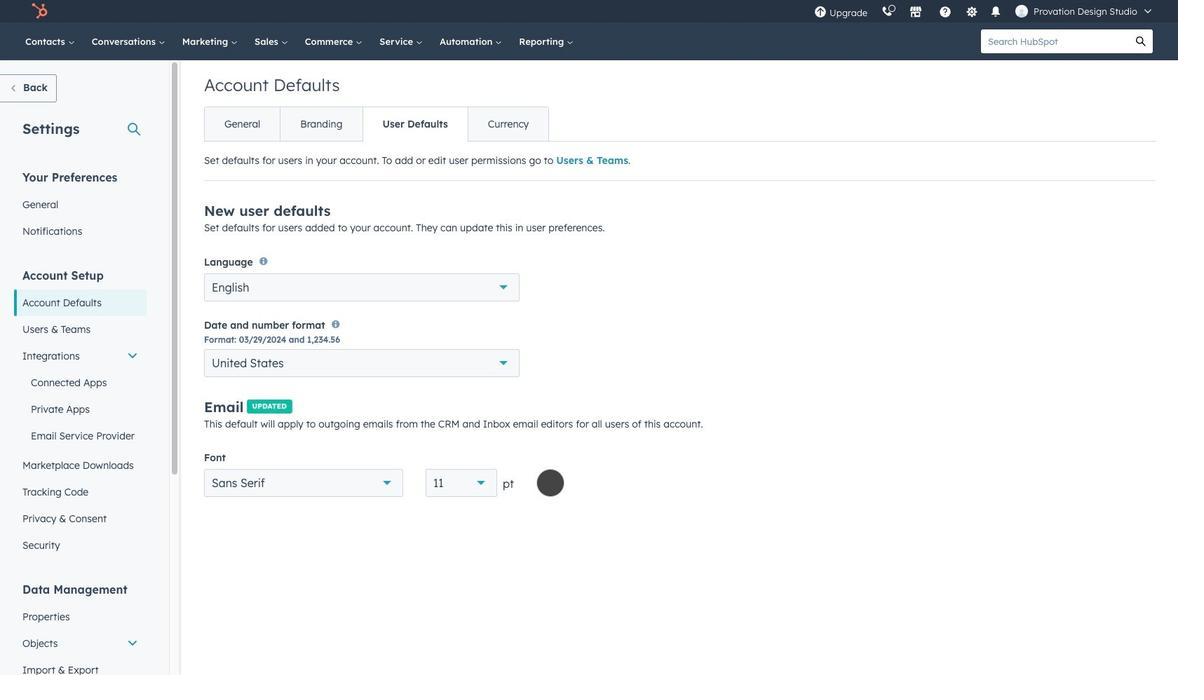 Task type: describe. For each thing, give the bounding box(es) containing it.
marketplaces image
[[910, 6, 922, 19]]

data management element
[[14, 582, 147, 675]]

Search HubSpot search field
[[981, 29, 1129, 53]]

james peterson image
[[1016, 5, 1028, 18]]



Task type: vqa. For each thing, say whether or not it's contained in the screenshot.
menu
yes



Task type: locate. For each thing, give the bounding box(es) containing it.
menu
[[807, 0, 1162, 22]]

your preferences element
[[14, 170, 147, 245]]

navigation
[[204, 107, 549, 142]]

account setup element
[[14, 268, 147, 559]]



